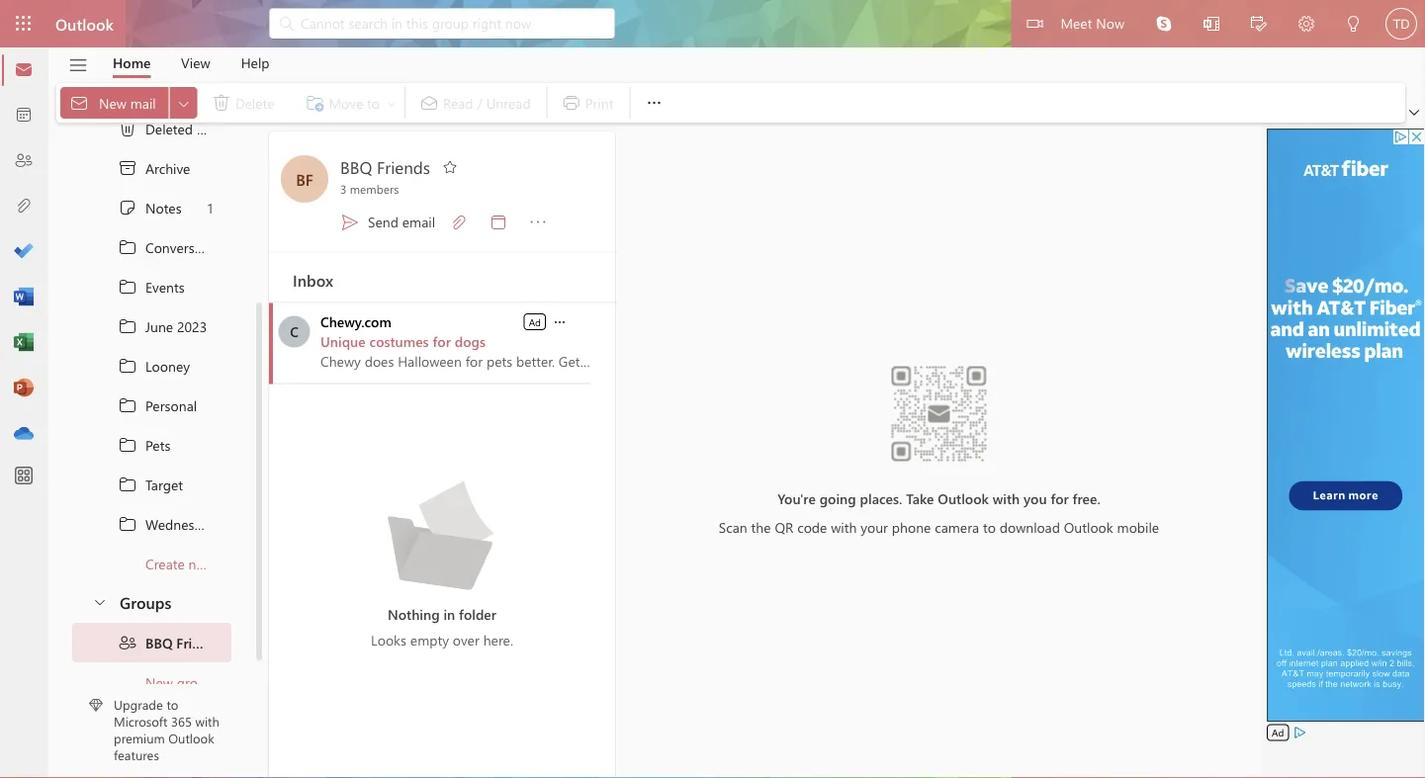 Task type: locate. For each thing, give the bounding box(es) containing it.
chewy.com
[[320, 313, 392, 331]]

 button
[[58, 48, 98, 82]]

 for  dropdown button
[[552, 314, 568, 330]]

2  tree item from the top
[[72, 268, 231, 307]]

microsoft
[[114, 713, 168, 730]]

phone
[[892, 518, 931, 536]]

0 vertical spatial ad
[[529, 315, 541, 328]]

in
[[444, 605, 455, 623]]

bbq right 
[[145, 634, 173, 653]]

personal
[[145, 397, 197, 415]]

 inside popup button
[[176, 95, 192, 111]]

1 horizontal spatial new
[[145, 674, 173, 692]]

2023
[[177, 318, 207, 336]]

ad
[[529, 315, 541, 328], [1272, 726, 1284, 739]]

 button
[[439, 200, 479, 244]]

0 horizontal spatial 
[[552, 314, 568, 330]]

1  from the top
[[118, 238, 137, 258]]

tree containing 
[[72, 0, 253, 584]]

 for  wednesday
[[118, 515, 137, 535]]

0 horizontal spatial bbq
[[145, 634, 173, 653]]

with inside upgrade to microsoft 365 with premium outlook features
[[195, 713, 219, 730]]

 tree item
[[72, 109, 231, 149]]

6  from the top
[[118, 436, 137, 455]]

 for  button
[[92, 594, 108, 610]]

 down the  target
[[118, 515, 137, 535]]

 tree item
[[72, 188, 231, 228]]

pets
[[145, 436, 170, 455]]

 inside button
[[92, 594, 108, 610]]

0 horizontal spatial to
[[167, 696, 178, 714]]

 for  looney
[[118, 357, 137, 376]]

8  from the top
[[118, 515, 137, 535]]

friends inside bbq friends popup button
[[377, 155, 430, 178]]

 down 
[[118, 238, 137, 258]]

to down new group
[[167, 696, 178, 714]]

folder inside nothing in folder looks empty over here.
[[459, 605, 497, 623]]

1  tree item from the top
[[72, 228, 231, 268]]

 tree item down the  target
[[72, 505, 231, 545]]

ad left set your advertising preferences icon
[[1272, 726, 1284, 739]]

4  from the top
[[118, 357, 137, 376]]

upgrade
[[114, 696, 163, 714]]

ad inside message list section
[[529, 315, 541, 328]]

meet now
[[1061, 13, 1125, 32]]

outlook up  button
[[55, 13, 114, 34]]

new left mail
[[99, 93, 127, 112]]

with
[[993, 489, 1020, 508], [831, 518, 857, 536], [195, 713, 219, 730]]

outlook down "free."
[[1064, 518, 1114, 536]]


[[530, 214, 547, 230]]


[[277, 14, 297, 34]]

folder
[[217, 555, 253, 573], [459, 605, 497, 623]]

over
[[453, 630, 480, 649]]

new inside  new mail
[[99, 93, 127, 112]]

code
[[797, 518, 827, 536]]

1 vertical spatial folder
[[459, 605, 497, 623]]

 button
[[1330, 0, 1378, 50]]

with left 'you'
[[993, 489, 1020, 508]]

1 vertical spatial for
[[1051, 489, 1069, 508]]

for inside you're going places. take outlook with you for free. scan the qr code with your phone camera to download outlook mobile
[[1051, 489, 1069, 508]]

0 horizontal spatial ad
[[529, 315, 541, 328]]

folder up over at the bottom left of page
[[459, 605, 497, 623]]

0 vertical spatial friends
[[377, 155, 430, 178]]


[[442, 159, 458, 175]]

1 vertical spatial friends
[[176, 634, 222, 653]]

td
[[1393, 16, 1410, 31]]

0 horizontal spatial folder
[[217, 555, 253, 573]]

 up  deleted items
[[176, 95, 192, 111]]

 tree item up june
[[72, 268, 231, 307]]

 button
[[1406, 103, 1423, 123]]

 tree item down ' looney'
[[72, 386, 231, 426]]

 inside dropdown button
[[552, 314, 568, 330]]

 tree item up  personal
[[72, 347, 231, 386]]

 tree item down pets
[[72, 465, 231, 505]]

3 members
[[340, 181, 399, 197]]

folder right "new" on the bottom left
[[217, 555, 253, 573]]

deleted
[[145, 120, 193, 138]]

1 horizontal spatial friends
[[377, 155, 430, 178]]

people image
[[14, 151, 34, 171]]

empty
[[410, 630, 449, 649]]

with down going
[[831, 518, 857, 536]]

bf
[[296, 168, 313, 189]]

premium
[[114, 730, 165, 747]]

friends up members
[[377, 155, 430, 178]]

mobile
[[1117, 518, 1159, 536]]

outlook inside outlook banner
[[55, 13, 114, 34]]

ad left  dropdown button
[[529, 315, 541, 328]]

new
[[189, 555, 214, 573]]

1 horizontal spatial 
[[176, 95, 192, 111]]

1 horizontal spatial 
[[644, 93, 664, 113]]

1 vertical spatial new
[[145, 674, 173, 692]]

0 horizontal spatial 
[[92, 594, 108, 610]]

 notes
[[118, 198, 182, 218]]

1 horizontal spatial for
[[1051, 489, 1069, 508]]

view button
[[166, 47, 225, 78]]

for left dogs
[[433, 332, 451, 351]]

1 vertical spatial 
[[92, 594, 108, 610]]

 left target
[[118, 475, 137, 495]]

 left events on the left top of the page
[[118, 277, 137, 297]]

now
[[1096, 13, 1125, 32]]

tree inside bbq friends application
[[72, 0, 253, 584]]

tree
[[72, 0, 253, 584]]


[[1027, 16, 1043, 32]]

move & delete group
[[60, 83, 401, 123]]

bbq friends application
[[0, 0, 1425, 778]]

left-rail-appbar navigation
[[4, 47, 44, 457]]

tab list
[[98, 47, 285, 78]]

 for  target
[[118, 475, 137, 495]]


[[118, 238, 137, 258], [118, 277, 137, 297], [118, 317, 137, 337], [118, 357, 137, 376], [118, 396, 137, 416], [118, 436, 137, 455], [118, 475, 137, 495], [118, 515, 137, 535]]

bbq up 3 members popup button
[[340, 155, 372, 178]]

 left looney
[[118, 357, 137, 376]]

3  from the top
[[118, 317, 137, 337]]

onedrive image
[[14, 424, 34, 444]]

folder for new
[[217, 555, 253, 573]]

 for  personal
[[118, 396, 137, 416]]

download
[[1000, 518, 1060, 536]]

powerpoint image
[[14, 379, 34, 399]]

 button
[[1283, 0, 1330, 50]]

 inside popup button
[[644, 93, 664, 113]]


[[118, 634, 137, 653]]

create new folder tree item
[[72, 545, 253, 584]]


[[176, 95, 192, 111], [92, 594, 108, 610]]

 left groups
[[92, 594, 108, 610]]

 events
[[118, 277, 185, 297]]

 tree item up the  target
[[72, 426, 231, 465]]

1 horizontal spatial with
[[831, 518, 857, 536]]

word image
[[14, 288, 34, 308]]


[[1299, 16, 1315, 32]]

features
[[114, 746, 159, 764]]

1 vertical spatial with
[[831, 518, 857, 536]]

 tree item
[[72, 228, 231, 268], [72, 268, 231, 307], [72, 307, 231, 347], [72, 347, 231, 386], [72, 386, 231, 426], [72, 426, 231, 465], [72, 465, 231, 505], [72, 505, 231, 545]]

 for  popup button
[[176, 95, 192, 111]]

2  from the top
[[118, 277, 137, 297]]

1 horizontal spatial bbq
[[340, 155, 372, 178]]

1 vertical spatial to
[[167, 696, 178, 714]]

 tree item down  events
[[72, 307, 231, 347]]

 wednesday
[[118, 515, 216, 535]]

target
[[145, 476, 183, 494]]

 tree item up  events
[[72, 228, 231, 268]]

1 vertical spatial 
[[552, 314, 568, 330]]

2 horizontal spatial with
[[993, 489, 1020, 508]]

0 vertical spatial 
[[644, 93, 664, 113]]

0 vertical spatial 
[[176, 95, 192, 111]]

 personal
[[118, 396, 197, 416]]

folder inside create new folder tree item
[[217, 555, 253, 573]]

0 vertical spatial to
[[983, 518, 996, 536]]

td button
[[1378, 0, 1425, 47]]

 button
[[634, 83, 674, 123]]

with right 365
[[195, 713, 219, 730]]

 left june
[[118, 317, 137, 337]]

outlook inside upgrade to microsoft 365 with premium outlook features
[[168, 730, 214, 747]]

wednesday
[[145, 516, 216, 534]]

home button
[[98, 47, 166, 78]]

the
[[751, 518, 771, 536]]

1 horizontal spatial folder
[[459, 605, 497, 623]]

outlook right the premium
[[168, 730, 214, 747]]

to right the camera
[[983, 518, 996, 536]]

bbq friends image
[[281, 155, 328, 203]]

to inside you're going places. take outlook with you for free. scan the qr code with your phone camera to download outlook mobile
[[983, 518, 996, 536]]

files image
[[14, 197, 34, 217]]

tab list containing home
[[98, 47, 285, 78]]

for right 'you'
[[1051, 489, 1069, 508]]

events
[[145, 278, 185, 296]]

excel image
[[14, 333, 34, 353]]

view
[[181, 53, 210, 72]]

3  tree item from the top
[[72, 307, 231, 347]]

 tree item
[[72, 624, 231, 663]]

6  tree item from the top
[[72, 426, 231, 465]]

 for  june 2023
[[118, 317, 137, 337]]

 tree item
[[72, 149, 231, 188]]

 for  pets
[[118, 436, 137, 455]]

notes
[[145, 199, 182, 217]]


[[1251, 16, 1267, 32]]

1 horizontal spatial to
[[983, 518, 996, 536]]

 pets
[[118, 436, 170, 455]]

new
[[99, 93, 127, 112], [145, 674, 173, 692]]

members
[[350, 181, 399, 197]]

2 vertical spatial with
[[195, 713, 219, 730]]

bbq inside  bbq friends
[[145, 634, 173, 653]]

looks
[[371, 630, 407, 649]]

scan
[[719, 518, 748, 536]]

0 horizontal spatial for
[[433, 332, 451, 351]]

friends up group
[[176, 634, 222, 653]]

june
[[145, 318, 173, 336]]

new up upgrade
[[145, 674, 173, 692]]

 target
[[118, 475, 183, 495]]

 up the  pets
[[118, 396, 137, 416]]

bbq
[[340, 155, 372, 178], [145, 634, 173, 653]]

premium features image
[[89, 699, 103, 713]]

0 horizontal spatial with
[[195, 713, 219, 730]]

7  from the top
[[118, 475, 137, 495]]

looney
[[145, 357, 190, 376]]

5  from the top
[[118, 396, 137, 416]]

1 vertical spatial ad
[[1272, 726, 1284, 739]]


[[118, 159, 137, 179]]

 left pets
[[118, 436, 137, 455]]

groups tree item
[[72, 584, 231, 624]]

0 vertical spatial new
[[99, 93, 127, 112]]

0 horizontal spatial friends
[[176, 634, 222, 653]]

0 vertical spatial for
[[433, 332, 451, 351]]

0 horizontal spatial new
[[99, 93, 127, 112]]


[[644, 93, 664, 113], [552, 314, 568, 330]]

1
[[207, 199, 213, 217]]

 deleted items
[[118, 119, 230, 139]]

0 vertical spatial folder
[[217, 555, 253, 573]]

new inside tree item
[[145, 674, 173, 692]]

0 vertical spatial bbq
[[340, 155, 372, 178]]

1 vertical spatial bbq
[[145, 634, 173, 653]]

dogs
[[455, 332, 486, 351]]



Task type: describe. For each thing, give the bounding box(es) containing it.
chewy.com image
[[278, 316, 310, 348]]

 button
[[1188, 0, 1235, 50]]

8  tree item from the top
[[72, 505, 231, 545]]

create new folder
[[145, 555, 253, 573]]

 button
[[1235, 0, 1283, 50]]

going
[[820, 489, 856, 508]]


[[1156, 16, 1172, 32]]

help button
[[226, 47, 284, 78]]

help
[[241, 53, 270, 72]]

tab list inside bbq friends application
[[98, 47, 285, 78]]

mail image
[[14, 60, 34, 80]]

nothing in folder looks empty over here.
[[371, 605, 513, 649]]

 button
[[551, 312, 569, 331]]

365
[[171, 713, 192, 730]]

 for  popup button
[[644, 93, 664, 113]]

new group tree item
[[72, 663, 231, 703]]

 bbq friends
[[118, 634, 222, 653]]

qr
[[775, 518, 794, 536]]

take
[[906, 489, 934, 508]]

nothing
[[388, 605, 440, 623]]

set your advertising preferences image
[[1292, 725, 1308, 741]]

you're going places. take outlook with you for free. scan the qr code with your phone camera to download outlook mobile
[[719, 489, 1159, 536]]

 button
[[434, 157, 466, 179]]

outlook link
[[55, 0, 114, 47]]

 send email
[[340, 212, 435, 232]]


[[449, 212, 469, 232]]

free.
[[1073, 489, 1101, 508]]

meet
[[1061, 13, 1092, 32]]

 for  events
[[118, 277, 137, 297]]


[[118, 119, 137, 139]]

upgrade to microsoft 365 with premium outlook features
[[114, 696, 219, 764]]

3 members button
[[336, 181, 399, 197]]

your
[[861, 518, 888, 536]]

 looney
[[118, 357, 190, 376]]

bbq inside popup button
[[340, 155, 372, 178]]

you're
[[778, 489, 816, 508]]

7  tree item from the top
[[72, 465, 231, 505]]


[[489, 212, 508, 232]]

archive
[[145, 159, 190, 178]]

outlook banner
[[0, 0, 1425, 50]]

 archive
[[118, 159, 190, 179]]

you
[[1024, 489, 1047, 508]]

bbq friends button
[[336, 155, 430, 181]]

here.
[[483, 630, 513, 649]]


[[69, 93, 89, 113]]

 button
[[1140, 0, 1188, 47]]

folder for in
[[459, 605, 497, 623]]

items
[[197, 120, 230, 138]]

 button
[[170, 87, 198, 119]]

1 horizontal spatial ad
[[1272, 726, 1284, 739]]

outlook up the camera
[[938, 489, 989, 508]]

5  tree item from the top
[[72, 386, 231, 426]]

 for 
[[118, 238, 137, 258]]

message list section
[[269, 132, 615, 777]]

for inside message list section
[[433, 332, 451, 351]]

home
[[113, 53, 151, 72]]


[[118, 198, 137, 218]]

costumes
[[369, 332, 429, 351]]


[[340, 212, 360, 232]]

more apps image
[[14, 467, 34, 487]]

Cannot search in this group right now field
[[299, 13, 603, 33]]

 june 2023
[[118, 317, 207, 337]]


[[68, 55, 89, 76]]

friends inside  bbq friends
[[176, 634, 222, 653]]

create
[[145, 555, 185, 573]]

unique
[[320, 332, 366, 351]]

camera
[[935, 518, 979, 536]]

places.
[[860, 489, 902, 508]]

calendar image
[[14, 106, 34, 126]]

send
[[368, 213, 399, 231]]

c
[[290, 322, 299, 341]]

 button
[[82, 584, 116, 621]]

 button
[[518, 200, 558, 244]]

to do image
[[14, 242, 34, 262]]

mail
[[130, 93, 156, 112]]

new group
[[145, 674, 214, 692]]

unique costumes for dogs
[[320, 332, 486, 351]]

0 vertical spatial with
[[993, 489, 1020, 508]]

group
[[177, 674, 214, 692]]

4  tree item from the top
[[72, 347, 231, 386]]


[[1204, 16, 1220, 32]]

3
[[340, 181, 347, 197]]

 search field
[[269, 0, 615, 45]]

to inside upgrade to microsoft 365 with premium outlook features
[[167, 696, 178, 714]]

inbox
[[293, 269, 333, 290]]


[[1346, 16, 1362, 32]]

email
[[402, 213, 435, 231]]



Task type: vqa. For each thing, say whether or not it's contained in the screenshot.


